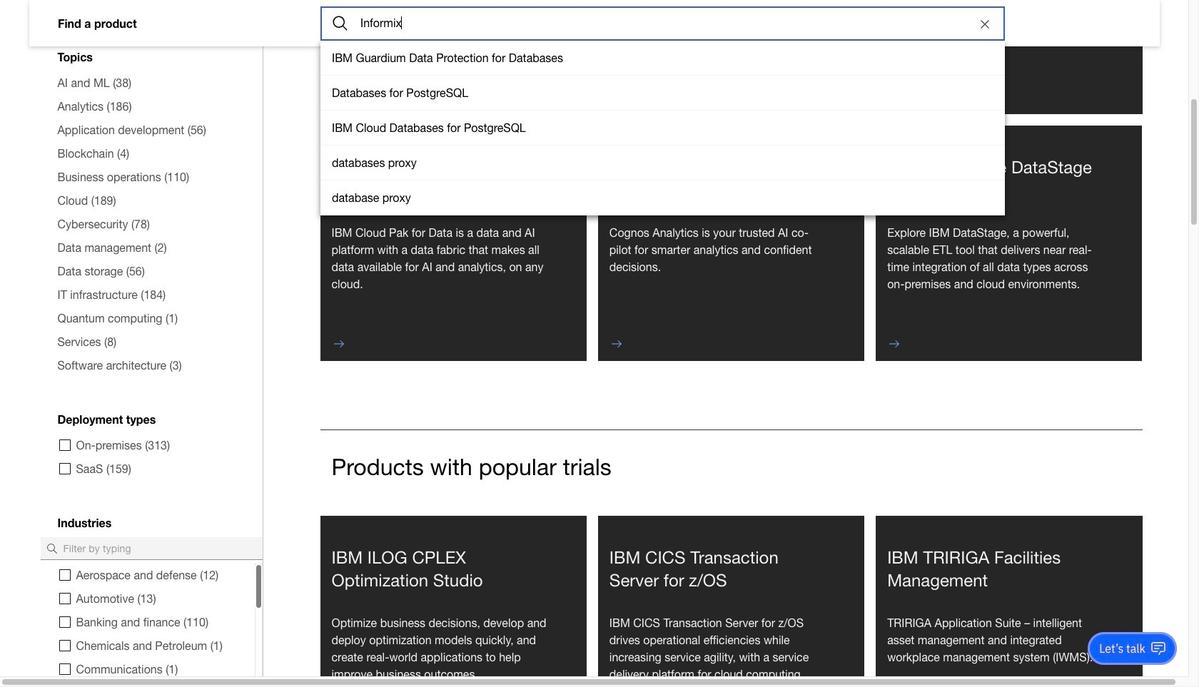 Task type: locate. For each thing, give the bounding box(es) containing it.
3 option from the top
[[321, 110, 1005, 145]]

search element
[[321, 6, 1005, 40]]

option
[[321, 40, 1005, 75], [321, 75, 1005, 110], [321, 110, 1005, 145], [321, 145, 1005, 180], [321, 180, 1005, 215]]

suggestions list box
[[321, 40, 1005, 215]]

let's talk element
[[1100, 641, 1146, 657]]

1 option from the top
[[321, 40, 1005, 75]]



Task type: describe. For each thing, give the bounding box(es) containing it.
4 option from the top
[[321, 145, 1005, 180]]

Filter by typing search field
[[29, 538, 262, 560]]

2 option from the top
[[321, 75, 1005, 110]]

5 option from the top
[[321, 180, 1005, 215]]

Search text field
[[321, 6, 1005, 40]]

Filter by typing text field
[[40, 538, 262, 560]]



Task type: vqa. For each thing, say whether or not it's contained in the screenshot.
first option from the bottom
yes



